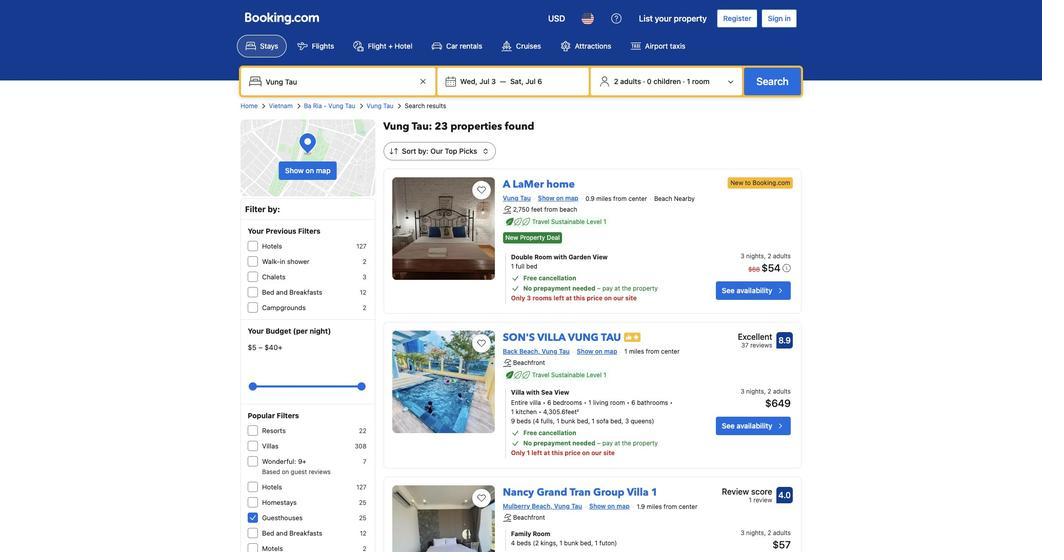 Task type: locate. For each thing, give the bounding box(es) containing it.
2 25 from the top
[[359, 515, 367, 522]]

bedrooms
[[553, 399, 583, 407]]

bed and breakfasts up campgrounds
[[262, 288, 323, 297]]

travel sustainable level 1 for beachfront
[[532, 372, 607, 379]]

1 vertical spatial bed and breakfasts
[[262, 530, 323, 538]]

travel for tau
[[532, 218, 550, 226]]

breakfasts
[[290, 288, 323, 297], [290, 530, 323, 538]]

0 horizontal spatial room
[[611, 399, 625, 407]]

bunk
[[561, 418, 576, 425], [565, 540, 579, 548]]

1 vertical spatial beds
[[517, 540, 531, 548]]

new left property
[[506, 234, 519, 242]]

2 prepayment from the top
[[534, 440, 571, 447]]

1 vertical spatial price
[[565, 450, 581, 457]]

tau right -
[[345, 102, 356, 110]]

view
[[593, 253, 608, 261], [555, 389, 570, 397]]

rentals
[[460, 42, 483, 50]]

no prepayment needed – pay at the property down sofa
[[524, 440, 658, 447]]

with
[[554, 253, 567, 261], [526, 389, 540, 397]]

1 inside dropdown button
[[687, 77, 691, 86]]

2 nights from the top
[[747, 388, 765, 396]]

6 left "bathrooms"
[[632, 399, 636, 407]]

0 vertical spatial view
[[593, 253, 608, 261]]

review
[[722, 488, 750, 497]]

1 pay from the top
[[603, 285, 613, 292]]

$68
[[749, 266, 761, 273]]

0 horizontal spatial our
[[592, 450, 602, 457]]

see
[[722, 286, 735, 295], [722, 422, 735, 431]]

view right garden
[[593, 253, 608, 261]]

top
[[445, 147, 458, 156]]

1 beds from the top
[[517, 418, 531, 425]]

1 beachfront from the top
[[513, 359, 545, 367]]

with left garden
[[554, 253, 567, 261]]

2 vertical spatial –
[[598, 440, 601, 447]]

3 nights , 2 adults
[[741, 252, 791, 260]]

1 horizontal spatial in
[[785, 14, 791, 23]]

room up (2
[[533, 531, 551, 538]]

0 vertical spatial villa
[[511, 389, 525, 397]]

3 inside 3 nights , 2 adults $649
[[741, 388, 745, 396]]

vung down villa
[[542, 348, 558, 355]]

beachfront for review
[[513, 514, 545, 522]]

prepayment
[[534, 285, 571, 292], [534, 440, 571, 447]]

1 vertical spatial and
[[276, 530, 288, 538]]

1 travel sustainable level 1 from the top
[[532, 218, 607, 226]]

$5
[[248, 343, 257, 352]]

0 vertical spatial center
[[629, 195, 648, 203]]

0 vertical spatial vung tau
[[367, 102, 394, 110]]

2 travel from the top
[[532, 372, 550, 379]]

scored 4.0 element
[[777, 488, 793, 504]]

room inside family room 4 beds (2 kings, 1 bunk bed, 1 futon)
[[533, 531, 551, 538]]

adults up $649
[[774, 388, 791, 396]]

0 vertical spatial this
[[574, 294, 586, 302]]

map for mulberry beach, vung tau
[[617, 503, 630, 511]]

booking.com image
[[245, 12, 319, 25]]

2 see from the top
[[722, 422, 735, 431]]

see availability down 3 nights , 2 adults $649
[[722, 422, 773, 431]]

2 level from the top
[[587, 372, 602, 379]]

0 horizontal spatial left
[[532, 450, 543, 457]]

property for double room with garden view
[[633, 285, 658, 292]]

nights inside 3 nights , 2 adults $649
[[747, 388, 765, 396]]

flights
[[312, 42, 334, 50]]

1 vertical spatial free cancellation
[[524, 430, 577, 437]]

25
[[359, 499, 367, 507], [359, 515, 367, 522]]

0 vertical spatial see availability
[[722, 286, 773, 295]]

adults inside 3 nights , 2 adults $649
[[774, 388, 791, 396]]

1 left review
[[749, 497, 752, 504]]

group
[[594, 486, 625, 500]]

25 for homestays
[[359, 499, 367, 507]]

from right the 1.9
[[664, 503, 678, 511]]

cancellation down double room with garden view
[[539, 274, 577, 282]]

adults up $54
[[774, 252, 791, 260]]

0 vertical spatial and
[[276, 288, 288, 297]]

and up campgrounds
[[276, 288, 288, 297]]

1 vertical spatial beach,
[[532, 503, 553, 511]]

nights up the $68
[[747, 252, 765, 260]]

miles for nancy grand tran group villa 1
[[647, 503, 662, 511]]

site up this property is part of our preferred plus program. it's committed to providing outstanding service and excellent value. it'll pay us a higher commission if you make a booking. image on the right of page
[[626, 294, 637, 302]]

search results updated. vung tau: 23 properties found. applied filters: guesthouses. element
[[384, 120, 802, 134]]

0 vertical spatial left
[[554, 294, 565, 302]]

0 vertical spatial bed
[[262, 288, 274, 297]]

0 vertical spatial availability
[[737, 286, 773, 295]]

1 horizontal spatial new
[[731, 179, 744, 187]]

1 prepayment from the top
[[534, 285, 571, 292]]

1 vertical spatial 127
[[357, 484, 367, 492]]

1 sustainable from the top
[[552, 218, 585, 226]]

car rentals
[[447, 42, 483, 50]]

0 vertical spatial pay
[[603, 285, 613, 292]]

1 bed and breakfasts from the top
[[262, 288, 323, 297]]

travel sustainable level 1 up the bedrooms
[[532, 372, 607, 379]]

see availability link down the $68
[[716, 282, 791, 300]]

1 down this property is part of our preferred plus program. it's committed to providing outstanding service and excellent value. it'll pay us a higher commission if you make a booking. icon
[[625, 348, 628, 356]]

travel up villa with sea view
[[532, 372, 550, 379]]

miles right 0.9
[[597, 195, 612, 203]]

beds inside entire villa • 6 bedrooms • 1 living room • 6 bathrooms • 1 kitchen • 4,305.6feet² 9 beds (4 fulls, 1 bunk bed, 1 sofa bed, 3 queens)
[[517, 418, 531, 425]]

vung inside "element"
[[384, 120, 410, 133]]

1 , from the top
[[765, 252, 766, 260]]

bunk inside family room 4 beds (2 kings, 1 bunk bed, 1 futon)
[[565, 540, 579, 548]]

son's
[[503, 331, 535, 345]]

ba ria - vung tau link
[[304, 102, 356, 111]]

2 beds from the top
[[517, 540, 531, 548]]

villa up entire
[[511, 389, 525, 397]]

nights inside 3 nights , 2 adults $57
[[747, 530, 765, 537]]

1 vertical spatial your
[[248, 327, 264, 336]]

3 inside entire villa • 6 bedrooms • 1 living room • 6 bathrooms • 1 kitchen • 4,305.6feet² 9 beds (4 fulls, 1 bunk bed, 1 sofa bed, 3 queens)
[[626, 418, 629, 425]]

0 vertical spatial reviews
[[751, 342, 773, 349]]

bed down chalets
[[262, 288, 274, 297]]

wonderful:
[[262, 458, 296, 466]]

1 right kings,
[[560, 540, 563, 548]]

1 horizontal spatial reviews
[[751, 342, 773, 349]]

12
[[360, 289, 367, 297], [360, 530, 367, 538]]

chalets
[[262, 273, 286, 281]]

beds
[[517, 418, 531, 425], [517, 540, 531, 548]]

0 vertical spatial breakfasts
[[290, 288, 323, 297]]

– right $5
[[259, 343, 263, 352]]

sign
[[768, 14, 783, 23]]

travel for beach,
[[532, 372, 550, 379]]

+
[[389, 42, 393, 50]]

0 horizontal spatial in
[[280, 258, 285, 266]]

0 vertical spatial beachfront
[[513, 359, 545, 367]]

0 vertical spatial ,
[[765, 252, 766, 260]]

1 horizontal spatial site
[[626, 294, 637, 302]]

, for $649
[[765, 388, 766, 396]]

bed, down family room link
[[581, 540, 594, 548]]

1 vertical spatial no
[[524, 440, 532, 447]]

3
[[492, 77, 496, 86], [741, 252, 745, 260], [363, 274, 367, 281], [527, 294, 531, 302], [741, 388, 745, 396], [626, 418, 629, 425], [741, 530, 745, 537]]

reviews right "guest"
[[309, 469, 331, 476]]

1 see availability from the top
[[722, 286, 773, 295]]

new for new property deal
[[506, 234, 519, 242]]

bunk right kings,
[[565, 540, 579, 548]]

1 25 from the top
[[359, 499, 367, 507]]

by: for filter
[[268, 205, 280, 214]]

• left living
[[584, 399, 587, 407]]

1 vertical spatial pay
[[603, 440, 613, 447]]

2 inside dropdown button
[[614, 77, 619, 86]]

sustainable down beach at the right
[[552, 218, 585, 226]]

1 no from the top
[[524, 285, 532, 292]]

nights down 37
[[747, 388, 765, 396]]

beds inside family room 4 beds (2 kings, 1 bunk bed, 1 futon)
[[517, 540, 531, 548]]

tau left the search results
[[384, 102, 394, 110]]

tau down son's villa vung tau
[[559, 348, 570, 355]]

kings,
[[541, 540, 558, 548]]

grand
[[537, 486, 568, 500]]

left
[[554, 294, 565, 302], [532, 450, 543, 457]]

site down sofa
[[604, 450, 615, 457]]

availability for only 1 left at this price on our site
[[737, 422, 773, 431]]

0 vertical spatial the
[[622, 285, 632, 292]]

1 availability from the top
[[737, 286, 773, 295]]

vung tau up 2,750
[[503, 195, 531, 202]]

vung left tau:
[[384, 120, 410, 133]]

2 see availability from the top
[[722, 422, 773, 431]]

1 see availability link from the top
[[716, 282, 791, 300]]

1 breakfasts from the top
[[290, 288, 323, 297]]

feet
[[532, 206, 543, 214]]

villas
[[262, 442, 279, 451]]

free down (4
[[524, 430, 537, 437]]

2 needed from the top
[[573, 440, 596, 447]]

your for your previous filters
[[248, 227, 264, 236]]

$54
[[762, 262, 781, 274]]

1 vertical spatial see availability
[[722, 422, 773, 431]]

left down (4
[[532, 450, 543, 457]]

0 horizontal spatial villa
[[511, 389, 525, 397]]

in left shower
[[280, 258, 285, 266]]

1 vertical spatial level
[[587, 372, 602, 379]]

2 breakfasts from the top
[[290, 530, 323, 538]]

0 vertical spatial no prepayment needed – pay at the property
[[524, 285, 658, 292]]

no for 3
[[524, 285, 532, 292]]

2 the from the top
[[622, 440, 632, 447]]

show on map for back beach, vung tau
[[577, 348, 618, 355]]

4,305.6feet²
[[544, 408, 579, 416]]

8.9
[[779, 336, 791, 345]]

show on map for vung tau
[[538, 195, 579, 202]]

2 vertical spatial ,
[[765, 530, 766, 537]]

2 cancellation from the top
[[539, 430, 577, 437]]

4.0
[[779, 491, 791, 500]]

, inside 3 nights , 2 adults $57
[[765, 530, 766, 537]]

level
[[587, 218, 602, 226], [587, 372, 602, 379]]

1 cancellation from the top
[[539, 274, 577, 282]]

0.9
[[586, 195, 595, 203]]

1 horizontal spatial with
[[554, 253, 567, 261]]

0 vertical spatial free
[[524, 274, 537, 282]]

2 horizontal spatial miles
[[647, 503, 662, 511]]

2 hotels from the top
[[262, 483, 282, 492]]

0 vertical spatial our
[[614, 294, 624, 302]]

this property is part of our preferred plus program. it's committed to providing outstanding service and excellent value. it'll pay us a higher commission if you make a booking. image
[[625, 333, 641, 342]]

1 up "1.9 miles from center"
[[652, 486, 658, 500]]

0 horizontal spatial ·
[[643, 77, 646, 86]]

1 horizontal spatial 6
[[548, 399, 552, 407]]

1 horizontal spatial this
[[574, 294, 586, 302]]

by: left our
[[418, 147, 429, 156]]

0 vertical spatial –
[[598, 285, 601, 292]]

pay down the double room with garden view link
[[603, 285, 613, 292]]

from for 1.9
[[664, 503, 678, 511]]

1 vertical spatial cancellation
[[539, 430, 577, 437]]

adults up $57
[[774, 530, 791, 537]]

see availability for only 1 left at this price on our site
[[722, 422, 773, 431]]

found
[[505, 120, 535, 133]]

0 horizontal spatial jul
[[480, 77, 490, 86]]

by: for sort
[[418, 147, 429, 156]]

1 needed from the top
[[573, 285, 596, 292]]

no prepayment needed – pay at the property for price
[[524, 285, 658, 292]]

filter by:
[[245, 205, 280, 214]]

1 and from the top
[[276, 288, 288, 297]]

to
[[746, 179, 751, 187]]

0 vertical spatial free cancellation
[[524, 274, 577, 282]]

1 horizontal spatial vung tau
[[503, 195, 531, 202]]

0 vertical spatial search
[[757, 75, 789, 87]]

properties
[[451, 120, 503, 133]]

– up only 3 rooms left at this price on our site
[[598, 285, 601, 292]]

the for site
[[622, 440, 632, 447]]

2 inside 3 nights , 2 adults $57
[[768, 530, 772, 537]]

scored 8.9 element
[[777, 332, 793, 349]]

2 travel sustainable level 1 from the top
[[532, 372, 607, 379]]

your for your budget (per night)
[[248, 327, 264, 336]]

– for villa with sea view
[[598, 440, 601, 447]]

new left to
[[731, 179, 744, 187]]

0 vertical spatial no
[[524, 285, 532, 292]]

2 your from the top
[[248, 327, 264, 336]]

1 inside review score 1 review
[[749, 497, 752, 504]]

ria
[[313, 102, 322, 110]]

– down sofa
[[598, 440, 601, 447]]

price up nancy grand tran group villa 1 link
[[565, 450, 581, 457]]

property right "your"
[[674, 14, 707, 23]]

miles down this property is part of our preferred plus program. it's committed to providing outstanding service and excellent value. it'll pay us a higher commission if you make a booking. image on the right of page
[[629, 348, 645, 356]]

children
[[654, 77, 681, 86]]

2 horizontal spatial 6
[[632, 399, 636, 407]]

– for double room with garden view
[[598, 285, 601, 292]]

2 availability from the top
[[737, 422, 773, 431]]

bunk inside entire villa • 6 bedrooms • 1 living room • 6 bathrooms • 1 kitchen • 4,305.6feet² 9 beds (4 fulls, 1 bunk bed, 1 sofa bed, 3 queens)
[[561, 418, 576, 425]]

1 right children
[[687, 77, 691, 86]]

0 vertical spatial only
[[511, 294, 526, 302]]

0 vertical spatial your
[[248, 227, 264, 236]]

show for mulberry beach, vung tau
[[590, 503, 606, 511]]

group
[[253, 379, 362, 395]]

show on map button
[[279, 162, 337, 180]]

3 nights from the top
[[747, 530, 765, 537]]

bed
[[262, 288, 274, 297], [262, 530, 274, 538]]

on inside button
[[306, 166, 314, 175]]

2 beachfront from the top
[[513, 514, 545, 522]]

0 vertical spatial sustainable
[[552, 218, 585, 226]]

2 free cancellation from the top
[[524, 430, 577, 437]]

0 vertical spatial 127
[[357, 243, 367, 250]]

only down "9"
[[511, 450, 526, 457]]

0 vertical spatial beds
[[517, 418, 531, 425]]

room inside entire villa • 6 bedrooms • 1 living room • 6 bathrooms • 1 kitchen • 4,305.6feet² 9 beds (4 fulls, 1 bunk bed, 1 sofa bed, 3 queens)
[[611, 399, 625, 407]]

1 vertical spatial filters
[[277, 412, 299, 420]]

beachfront
[[513, 359, 545, 367], [513, 514, 545, 522]]

vung tau left the search results
[[367, 102, 394, 110]]

search for search
[[757, 75, 789, 87]]

1 vertical spatial bunk
[[565, 540, 579, 548]]

0 vertical spatial miles
[[597, 195, 612, 203]]

beachfront down the mulberry in the bottom of the page
[[513, 514, 545, 522]]

0 horizontal spatial site
[[604, 450, 615, 457]]

room
[[693, 77, 710, 86], [611, 399, 625, 407]]

no
[[524, 285, 532, 292], [524, 440, 532, 447]]

1 vertical spatial see availability link
[[716, 417, 791, 436]]

1 vertical spatial hotels
[[262, 483, 282, 492]]

—
[[500, 77, 507, 86]]

filters up resorts
[[277, 412, 299, 420]]

new for new to booking.com
[[731, 179, 744, 187]]

3 inside 3 nights , 2 adults $57
[[741, 530, 745, 537]]

sustainable for 2,750 feet from beach
[[552, 218, 585, 226]]

excellent element
[[738, 331, 773, 343]]

Where are you going? field
[[262, 72, 417, 91]]

1 horizontal spatial miles
[[629, 348, 645, 356]]

bed, inside family room 4 beds (2 kings, 1 bunk bed, 1 futon)
[[581, 540, 594, 548]]

list your property link
[[633, 6, 714, 31]]

needed up only 1 left at this price on our site
[[573, 440, 596, 447]]

vung tau link
[[367, 102, 394, 111]]

adults inside 3 nights , 2 adults $57
[[774, 530, 791, 537]]

2 no from the top
[[524, 440, 532, 447]]

see availability link for only 1 left at this price on our site
[[716, 417, 791, 436]]

1 vertical spatial the
[[622, 440, 632, 447]]

1 free from the top
[[524, 274, 537, 282]]

your up $5
[[248, 327, 264, 336]]

sustainable
[[552, 218, 585, 226], [552, 372, 585, 379]]

, inside 3 nights , 2 adults $649
[[765, 388, 766, 396]]

villa up the 1.9
[[627, 486, 649, 500]]

free cancellation up rooms
[[524, 274, 577, 282]]

room for double
[[535, 253, 552, 261]]

3 , from the top
[[765, 530, 766, 537]]

pay down sofa
[[603, 440, 613, 447]]

miles
[[597, 195, 612, 203], [629, 348, 645, 356], [647, 503, 662, 511]]

vung
[[329, 102, 344, 110], [367, 102, 382, 110], [384, 120, 410, 133], [503, 195, 519, 202], [542, 348, 558, 355], [555, 503, 570, 511]]

at down fulls,
[[544, 450, 550, 457]]

from for 2,750
[[545, 206, 558, 214]]

2 vertical spatial miles
[[647, 503, 662, 511]]

2 sustainable from the top
[[552, 372, 585, 379]]

1 vertical spatial beachfront
[[513, 514, 545, 522]]

beds down family
[[517, 540, 531, 548]]

2 free from the top
[[524, 430, 537, 437]]

, up $649
[[765, 388, 766, 396]]

the for our
[[622, 285, 632, 292]]

cancellation for at
[[539, 430, 577, 437]]

entire
[[511, 399, 528, 407]]

availability
[[737, 286, 773, 295], [737, 422, 773, 431]]

vung down a
[[503, 195, 519, 202]]

search inside search button
[[757, 75, 789, 87]]

walk-in shower
[[262, 258, 310, 266]]

see availability down the $68
[[722, 286, 773, 295]]

1
[[687, 77, 691, 86], [604, 218, 607, 226], [511, 263, 514, 270], [625, 348, 628, 356], [604, 372, 607, 379], [589, 399, 592, 407], [511, 408, 514, 416], [557, 418, 560, 425], [592, 418, 595, 425], [527, 450, 530, 457], [652, 486, 658, 500], [749, 497, 752, 504], [560, 540, 563, 548], [595, 540, 598, 548]]

0 horizontal spatial 6
[[538, 77, 542, 86]]

property for villa with sea view
[[633, 440, 658, 447]]

2 , from the top
[[765, 388, 766, 396]]

1 vertical spatial see
[[722, 422, 735, 431]]

0 vertical spatial travel sustainable level 1
[[532, 218, 607, 226]]

vung tau
[[367, 102, 394, 110], [503, 195, 531, 202]]

nights for $649
[[747, 388, 765, 396]]

show on map
[[285, 166, 331, 175], [538, 195, 579, 202], [577, 348, 618, 355], [590, 503, 630, 511]]

the
[[622, 285, 632, 292], [622, 440, 632, 447]]

25 for guesthouses
[[359, 515, 367, 522]]

our up tau
[[614, 294, 624, 302]]

in for sign
[[785, 14, 791, 23]]

1 vertical spatial breakfasts
[[290, 530, 323, 538]]

beach, down grand
[[532, 503, 553, 511]]

1 no prepayment needed – pay at the property from the top
[[524, 285, 658, 292]]

prepayment up rooms
[[534, 285, 571, 292]]

0 vertical spatial price
[[587, 294, 603, 302]]

6 right 'sat,' on the top of page
[[538, 77, 542, 86]]

1 horizontal spatial view
[[593, 253, 608, 261]]

room inside the double room with garden view link
[[535, 253, 552, 261]]

level down 0.9
[[587, 218, 602, 226]]

popular
[[248, 412, 275, 420]]

1 travel from the top
[[532, 218, 550, 226]]

show on map for mulberry beach, vung tau
[[590, 503, 630, 511]]

only left rooms
[[511, 294, 526, 302]]

free cancellation for at
[[524, 430, 577, 437]]

1 your from the top
[[248, 227, 264, 236]]

based
[[262, 469, 280, 476]]

0 vertical spatial 12
[[360, 289, 367, 297]]

0 vertical spatial bed and breakfasts
[[262, 288, 323, 297]]

1 horizontal spatial room
[[693, 77, 710, 86]]

at
[[615, 285, 621, 292], [566, 294, 572, 302], [615, 440, 621, 447], [544, 450, 550, 457]]

, down review
[[765, 530, 766, 537]]

property up this property is part of our preferred plus program. it's committed to providing outstanding service and excellent value. it'll pay us a higher commission if you make a booking. image on the right of page
[[633, 285, 658, 292]]

needed for price
[[573, 285, 596, 292]]

1 vertical spatial villa
[[627, 486, 649, 500]]

beds down kitchen
[[517, 418, 531, 425]]

breakfasts up campgrounds
[[290, 288, 323, 297]]

0 vertical spatial see availability link
[[716, 282, 791, 300]]

3 nights , 2 adults $649
[[741, 388, 791, 410]]

0 horizontal spatial new
[[506, 234, 519, 242]]

1 bed from the top
[[262, 288, 274, 297]]

double room with garden view link
[[511, 253, 685, 262]]

1 vertical spatial 25
[[359, 515, 367, 522]]

0 vertical spatial 25
[[359, 499, 367, 507]]

sort by: our top picks
[[402, 147, 478, 156]]

with up 'villa'
[[526, 389, 540, 397]]

needed for on
[[573, 440, 596, 447]]

0 horizontal spatial with
[[526, 389, 540, 397]]

0 vertical spatial room
[[535, 253, 552, 261]]

1 vertical spatial room
[[611, 399, 625, 407]]

1 vertical spatial our
[[592, 450, 602, 457]]

room right living
[[611, 399, 625, 407]]

left right rooms
[[554, 294, 565, 302]]

show for vung tau
[[538, 195, 555, 202]]

1 level from the top
[[587, 218, 602, 226]]

1 vertical spatial reviews
[[309, 469, 331, 476]]

2 bed and breakfasts from the top
[[262, 530, 323, 538]]

and
[[276, 288, 288, 297], [276, 530, 288, 538]]

cancellation down fulls,
[[539, 430, 577, 437]]

score
[[752, 488, 773, 497]]

tau inside the ba ria - vung tau link
[[345, 102, 356, 110]]

0 vertical spatial travel
[[532, 218, 550, 226]]

1 vertical spatial ,
[[765, 388, 766, 396]]

hotels up the walk-
[[262, 242, 282, 250]]

this
[[574, 294, 586, 302], [552, 450, 564, 457]]

free for 1
[[524, 430, 537, 437]]

sofa
[[597, 418, 609, 425]]

no prepayment needed – pay at the property up only 3 rooms left at this price on our site
[[524, 285, 658, 292]]

needed up only 3 rooms left at this price on our site
[[573, 285, 596, 292]]

beachfront down back beach, vung tau
[[513, 359, 545, 367]]

level for 1
[[587, 372, 602, 379]]

2 no prepayment needed – pay at the property from the top
[[524, 440, 658, 447]]

nights down review
[[747, 530, 765, 537]]

adults
[[621, 77, 642, 86], [774, 252, 791, 260], [774, 388, 791, 396], [774, 530, 791, 537]]

1 the from the top
[[622, 285, 632, 292]]

needed
[[573, 285, 596, 292], [573, 440, 596, 447]]

full
[[516, 263, 525, 270]]

1 vertical spatial free
[[524, 430, 537, 437]]

center for a lamer home
[[629, 195, 648, 203]]

level up 'villa with sea view' link at bottom
[[587, 372, 602, 379]]

0 vertical spatial site
[[626, 294, 637, 302]]

from up "bathrooms"
[[646, 348, 660, 356]]

center for nancy grand tran group villa 1
[[679, 503, 698, 511]]

reviews right 37
[[751, 342, 773, 349]]

1 free cancellation from the top
[[524, 274, 577, 282]]

0 vertical spatial by:
[[418, 147, 429, 156]]

room right children
[[693, 77, 710, 86]]

kitchen
[[516, 408, 537, 416]]

2 only from the top
[[511, 450, 526, 457]]

popular filters
[[248, 412, 299, 420]]

0 vertical spatial needed
[[573, 285, 596, 292]]

2 pay from the top
[[603, 440, 613, 447]]

2 see availability link from the top
[[716, 417, 791, 436]]

show inside button
[[285, 166, 304, 175]]

adults for 3 nights , 2 adults
[[774, 252, 791, 260]]

0 horizontal spatial price
[[565, 450, 581, 457]]

family
[[511, 531, 532, 538]]

37
[[742, 342, 749, 349]]

your down filter
[[248, 227, 264, 236]]

1 down family room link
[[595, 540, 598, 548]]

1 vertical spatial miles
[[629, 348, 645, 356]]

1 vertical spatial sustainable
[[552, 372, 585, 379]]

1 see from the top
[[722, 286, 735, 295]]

see for only 1 left at this price on our site
[[722, 422, 735, 431]]

1 only from the top
[[511, 294, 526, 302]]



Task type: vqa. For each thing, say whether or not it's contained in the screenshot.
'times'
no



Task type: describe. For each thing, give the bounding box(es) containing it.
1 left sofa
[[592, 418, 595, 425]]

with inside the double room with garden view link
[[554, 253, 567, 261]]

1 horizontal spatial left
[[554, 294, 565, 302]]

nancy grand tran group villa 1
[[503, 486, 658, 500]]

1 12 from the top
[[360, 289, 367, 297]]

2 bed from the top
[[262, 530, 274, 538]]

1 vertical spatial vung tau
[[503, 195, 531, 202]]

mulberry
[[503, 503, 531, 511]]

prepayment for at
[[534, 440, 571, 447]]

see availability link for only 3 rooms left at this price on our site
[[716, 282, 791, 300]]

beach
[[560, 206, 578, 214]]

bed, right sofa
[[611, 418, 624, 425]]

3 nights , 2 adults $57
[[741, 530, 791, 551]]

4
[[511, 540, 515, 548]]

wed, jul 3 — sat, jul 6
[[461, 77, 542, 86]]

1 down 0.9 miles from center
[[604, 218, 607, 226]]

a lamer home link
[[503, 173, 575, 191]]

1.9
[[637, 503, 645, 511]]

-
[[324, 102, 327, 110]]

picks
[[460, 147, 478, 156]]

1 vertical spatial left
[[532, 450, 543, 457]]

a lamer home
[[503, 178, 575, 191]]

son's villa vung tau image
[[392, 331, 495, 433]]

wed,
[[461, 77, 478, 86]]

airport
[[646, 42, 669, 50]]

tau inside "vung tau" link
[[384, 102, 394, 110]]

airport taxis link
[[622, 35, 695, 57]]

see for only 3 rooms left at this price on our site
[[722, 286, 735, 295]]

0 horizontal spatial vung tau
[[367, 102, 394, 110]]

view inside the double room with garden view link
[[593, 253, 608, 261]]

cancellation for left
[[539, 274, 577, 282]]

1 left full
[[511, 263, 514, 270]]

homestays
[[262, 499, 297, 507]]

cruises
[[517, 42, 541, 50]]

adults for 3 nights , 2 adults $57
[[774, 530, 791, 537]]

register
[[724, 14, 752, 23]]

1 up 'villa with sea view' link at bottom
[[604, 372, 607, 379]]

resorts
[[262, 427, 286, 435]]

this property is part of our preferred plus program. it's committed to providing outstanding service and excellent value. it'll pay us a higher commission if you make a booking. image
[[625, 333, 641, 342]]

1 · from the left
[[643, 77, 646, 86]]

bed, left sofa
[[578, 418, 590, 425]]

beach
[[655, 195, 673, 203]]

queens)
[[631, 418, 655, 425]]

0
[[648, 77, 652, 86]]

1 up nancy
[[527, 450, 530, 457]]

$40+
[[265, 343, 283, 352]]

search for search results
[[405, 102, 425, 110]]

living
[[594, 399, 609, 407]]

register link
[[718, 9, 758, 28]]

nights for $57
[[747, 530, 765, 537]]

back beach, vung tau
[[503, 348, 570, 355]]

map for back beach, vung tau
[[605, 348, 618, 355]]

night)
[[310, 327, 331, 336]]

wed, jul 3 button
[[456, 72, 500, 91]]

a
[[503, 178, 511, 191]]

nancy
[[503, 486, 534, 500]]

taxis
[[670, 42, 686, 50]]

0 vertical spatial filters
[[298, 227, 321, 236]]

bathrooms
[[637, 399, 669, 407]]

adults for 3 nights , 2 adults $649
[[774, 388, 791, 396]]

2 adults · 0 children · 1 room button
[[595, 72, 739, 91]]

sign in
[[768, 14, 791, 23]]

pay for our
[[603, 440, 613, 447]]

no for 1
[[524, 440, 532, 447]]

2 inside 3 nights , 2 adults $649
[[768, 388, 772, 396]]

only for only 1 left at this price on our site
[[511, 450, 526, 457]]

availability for only 3 rooms left at this price on our site
[[737, 286, 773, 295]]

son's villa vung tau
[[503, 331, 622, 345]]

1 nights from the top
[[747, 252, 765, 260]]

guest
[[291, 469, 307, 476]]

1 127 from the top
[[357, 243, 367, 250]]

1 hotels from the top
[[262, 242, 282, 250]]

flight + hotel link
[[345, 35, 421, 57]]

cruises link
[[493, 35, 550, 57]]

• up (4
[[539, 408, 542, 416]]

2 and from the top
[[276, 530, 288, 538]]

nancy grand tran group villa 1 image
[[392, 486, 495, 553]]

new to booking.com
[[731, 179, 791, 187]]

2 adults · 0 children · 1 room
[[614, 77, 710, 86]]

miles for a lamer home
[[597, 195, 612, 203]]

tau up 2,750
[[520, 195, 531, 202]]

based on guest reviews
[[262, 469, 331, 476]]

car rentals link
[[423, 35, 491, 57]]

• left "bathrooms"
[[627, 399, 630, 407]]

search results
[[405, 102, 447, 110]]

2 · from the left
[[683, 77, 685, 86]]

1 vertical spatial site
[[604, 450, 615, 457]]

1 horizontal spatial villa
[[627, 486, 649, 500]]

no prepayment needed – pay at the property for on
[[524, 440, 658, 447]]

results
[[427, 102, 447, 110]]

0 vertical spatial property
[[674, 14, 707, 23]]

villa
[[538, 331, 566, 345]]

1 left living
[[589, 399, 592, 407]]

1 vertical spatial center
[[662, 348, 680, 356]]

tau:
[[412, 120, 432, 133]]

your budget (per night)
[[248, 327, 331, 336]]

free cancellation for left
[[524, 274, 577, 282]]

ba ria - vung tau
[[304, 102, 356, 110]]

rooms
[[533, 294, 552, 302]]

vung right -
[[329, 102, 344, 110]]

double
[[511, 253, 533, 261]]

adults inside 2 adults · 0 children · 1 room dropdown button
[[621, 77, 642, 86]]

room for family
[[533, 531, 551, 538]]

prepayment for left
[[534, 285, 571, 292]]

$649
[[766, 398, 791, 410]]

home
[[241, 102, 258, 110]]

show on map inside button
[[285, 166, 331, 175]]

a lamer home image
[[392, 178, 495, 280]]

, for $57
[[765, 530, 766, 537]]

travel sustainable level 1 for 2,750 feet from beach
[[532, 218, 607, 226]]

22
[[359, 427, 367, 435]]

vietnam
[[269, 102, 293, 110]]

beachfront for excellent
[[513, 359, 545, 367]]

beach, for excellent
[[520, 348, 540, 355]]

vung down grand
[[555, 503, 570, 511]]

at down the double room with garden view link
[[615, 285, 621, 292]]

at down entire villa • 6 bedrooms • 1 living room • 6 bathrooms • 1 kitchen • 4,305.6feet² 9 beds (4 fulls, 1 bunk bed, 1 sofa bed, 3 queens)
[[615, 440, 621, 447]]

tau down the tran
[[572, 503, 583, 511]]

from for 0.9
[[614, 195, 627, 203]]

2 127 from the top
[[357, 484, 367, 492]]

mulberry beach, vung tau
[[503, 503, 583, 511]]

• right 'villa'
[[543, 399, 546, 407]]

(2
[[533, 540, 539, 548]]

pay for on
[[603, 285, 613, 292]]

booking.com
[[753, 179, 791, 187]]

lamer
[[513, 178, 544, 191]]

1 miles from center
[[625, 348, 680, 356]]

2 12 from the top
[[360, 530, 367, 538]]

1 down 4,305.6feet² on the right bottom
[[557, 418, 560, 425]]

map inside show on map button
[[316, 166, 331, 175]]

property
[[520, 234, 545, 242]]

2 jul from the left
[[526, 77, 536, 86]]

1 up "9"
[[511, 408, 514, 416]]

home
[[547, 178, 575, 191]]

tau
[[601, 331, 622, 345]]

home link
[[241, 102, 258, 111]]

only 1 left at this price on our site
[[511, 450, 615, 457]]

in for walk-
[[280, 258, 285, 266]]

back
[[503, 348, 518, 355]]

1 vertical spatial this
[[552, 450, 564, 457]]

villa
[[530, 399, 541, 407]]

1 jul from the left
[[480, 77, 490, 86]]

room inside 2 adults · 0 children · 1 room dropdown button
[[693, 77, 710, 86]]

entire villa • 6 bedrooms • 1 living room • 6 bathrooms • 1 kitchen • 4,305.6feet² 9 beds (4 fulls, 1 bunk bed, 1 sofa bed, 3 queens)
[[511, 399, 673, 425]]

car
[[447, 42, 458, 50]]

show for back beach, vung tau
[[577, 348, 594, 355]]

only for only 3 rooms left at this price on our site
[[511, 294, 526, 302]]

1 horizontal spatial our
[[614, 294, 624, 302]]

map for vung tau
[[566, 195, 579, 202]]

see availability for only 3 rooms left at this price on our site
[[722, 286, 773, 295]]

reviews inside excellent 37 reviews
[[751, 342, 773, 349]]

level for 0.9
[[587, 218, 602, 226]]

ba
[[304, 102, 312, 110]]

• right "bathrooms"
[[670, 399, 673, 407]]

sign in link
[[762, 9, 798, 28]]

beach, for review
[[532, 503, 553, 511]]

0.9 miles from center
[[586, 195, 648, 203]]

7
[[363, 458, 367, 466]]

from for 1
[[646, 348, 660, 356]]

excellent 37 reviews
[[738, 332, 773, 349]]

review score 1 review
[[722, 488, 773, 504]]

stays link
[[237, 35, 287, 57]]

free for 3
[[524, 274, 537, 282]]

excellent
[[738, 332, 773, 342]]

view inside 'villa with sea view' link
[[555, 389, 570, 397]]

at right rooms
[[566, 294, 572, 302]]

sustainable for beachfront
[[552, 372, 585, 379]]

your
[[655, 14, 672, 23]]

1 vertical spatial –
[[259, 343, 263, 352]]

guesthouses
[[262, 514, 303, 522]]

usd button
[[542, 6, 572, 31]]

308
[[355, 443, 367, 451]]

double room with garden view
[[511, 253, 608, 261]]

filter
[[245, 205, 266, 214]]

review score element
[[722, 486, 773, 498]]

son's villa vung tau link
[[503, 327, 622, 345]]

with inside 'villa with sea view' link
[[526, 389, 540, 397]]

vung down where are you going? field
[[367, 102, 382, 110]]



